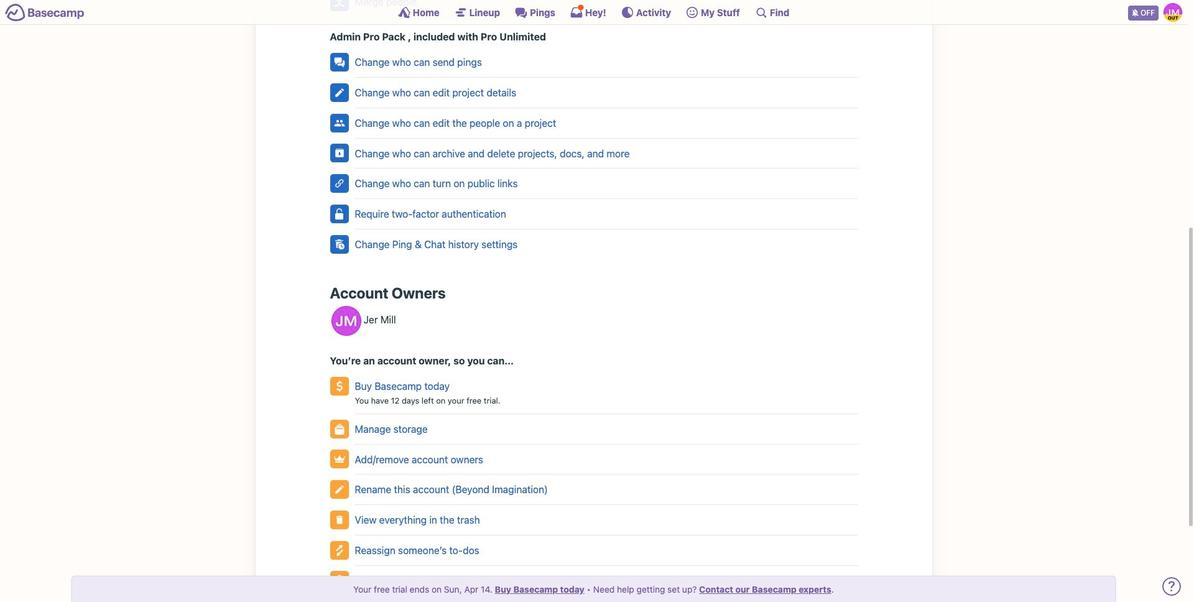 Task type: vqa. For each thing, say whether or not it's contained in the screenshot.
Pings popup button
no



Task type: locate. For each thing, give the bounding box(es) containing it.
jer mill image inside main element
[[1164, 3, 1183, 22]]

0 vertical spatial jer mill image
[[1164, 3, 1183, 22]]

jer mill image
[[1164, 3, 1183, 22], [331, 306, 361, 336]]

1 vertical spatial jer mill image
[[331, 306, 361, 336]]

switch accounts image
[[5, 3, 85, 22]]

1 horizontal spatial jer mill image
[[1164, 3, 1183, 22]]



Task type: describe. For each thing, give the bounding box(es) containing it.
keyboard shortcut: ⌘ + / image
[[755, 6, 768, 19]]

main element
[[0, 0, 1188, 25]]

0 horizontal spatial jer mill image
[[331, 306, 361, 336]]



